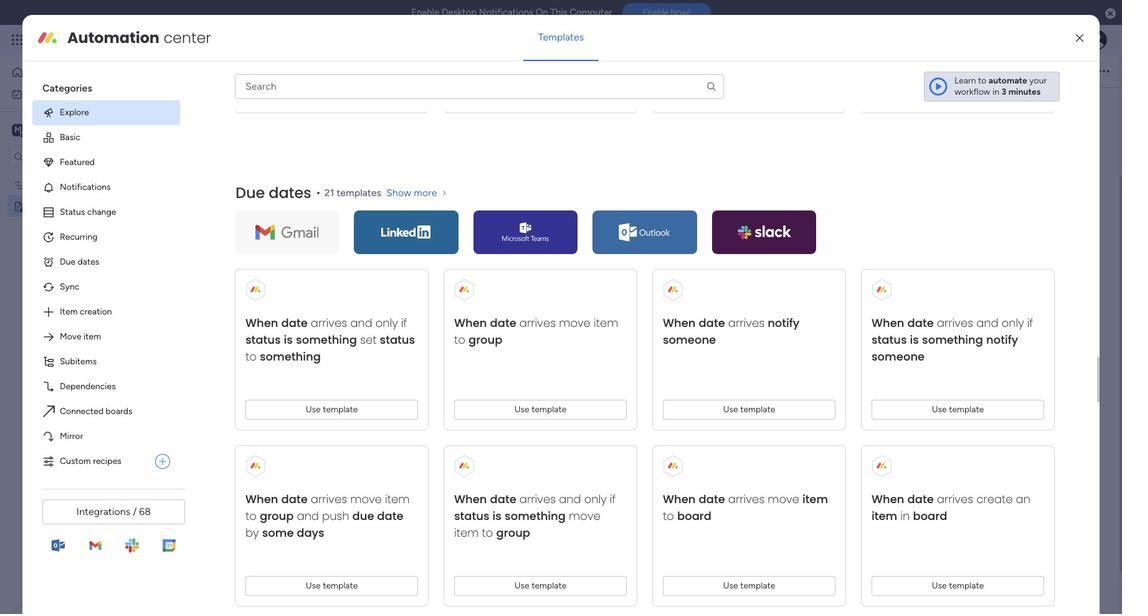 Task type: locate. For each thing, give the bounding box(es) containing it.
and inside when date arrives   and only if status is something
[[559, 492, 581, 507]]

if inside when date arrives   and only if status is something set status to something
[[401, 315, 407, 331]]

when inside when date arrives   and only if status is something set status to something
[[246, 315, 278, 331]]

1 horizontal spatial only
[[584, 492, 607, 507]]

notify inside when date arrives   and only if status is something notify someone
[[986, 332, 1018, 348]]

integrations / 68
[[77, 506, 151, 518]]

automation center
[[67, 27, 211, 48]]

1 vertical spatial create
[[977, 492, 1013, 507]]

None search field
[[235, 74, 724, 99]]

0 horizontal spatial when date
[[246, 492, 308, 507]]

subitems
[[60, 356, 97, 367]]

dependencies option
[[32, 374, 180, 399]]

1 horizontal spatial if
[[610, 492, 616, 507]]

1 horizontal spatial notify
[[986, 332, 1018, 348]]

1 horizontal spatial board
[[913, 508, 947, 524]]

group
[[469, 332, 503, 348], [260, 508, 294, 524], [496, 525, 530, 541]]

something inside when date arrives   and only if status is something notify someone
[[922, 332, 983, 348]]

when inside when date arrives   create an item in board
[[872, 492, 904, 507]]

these
[[498, 236, 523, 247]]

arrives inside when date arrives   and only if status is something notify someone
[[937, 315, 973, 331]]

group down when date arrives   and only if status is something
[[496, 525, 530, 541]]

use template
[[306, 404, 358, 415], [514, 404, 567, 415], [723, 404, 775, 415], [932, 404, 984, 415], [306, 581, 358, 591], [514, 581, 567, 591], [723, 581, 775, 591], [932, 581, 984, 591]]

automation  center image
[[37, 28, 57, 48]]

custom recipes option
[[32, 449, 150, 474]]

now!
[[671, 8, 690, 18]]

1 vertical spatial dates
[[78, 257, 99, 267]]

and inside group and   push due date by some days
[[297, 508, 319, 524]]

to inside when date arrives   move item to board
[[663, 508, 674, 524]]

if inside when date arrives   and only if status is something
[[610, 492, 616, 507]]

arrives inside when date arrives   create an item in board
[[937, 492, 973, 507]]

due dates down recurring
[[60, 257, 99, 267]]

if for when date arrives   and only if status is something notify someone
[[1027, 315, 1033, 331]]

enable left now! at the top
[[643, 8, 669, 18]]

arrives   move item to down the
[[454, 315, 618, 348]]

by
[[246, 525, 259, 541]]

the
[[528, 275, 547, 290]]

dates down recurring
[[78, 257, 99, 267]]

when inside when date arrives notify someone
[[663, 315, 696, 331]]

minutes
[[1009, 87, 1041, 97]]

and inside when date arrives   and only if status is something set status to something
[[350, 315, 372, 331]]

board inside when date arrives   create an item in board
[[913, 508, 947, 524]]

item inside move item to
[[454, 525, 479, 541]]

your workflow in
[[955, 75, 1047, 97]]

item inside when date arrives   create an item in board
[[872, 508, 897, 524]]

0 horizontal spatial notifications
[[60, 182, 111, 192]]

item
[[60, 307, 78, 317]]

if
[[401, 315, 407, 331], [1027, 315, 1033, 331], [610, 492, 616, 507]]

finish left report
[[472, 408, 496, 419]]

v2 ellipsis image
[[1099, 63, 1110, 79]]

finish for finish these notes
[[472, 236, 496, 247]]

0 horizontal spatial dates
[[78, 257, 99, 267]]

something for when date arrives   and only if status is something
[[505, 508, 566, 524]]

is
[[284, 332, 293, 348], [910, 332, 919, 348], [493, 508, 502, 524]]

in
[[993, 87, 1000, 97], [901, 508, 910, 524]]

option
[[0, 174, 159, 176]]

status
[[60, 207, 85, 217]]

notifications inside 'option'
[[60, 182, 111, 192]]

1 horizontal spatial notifications
[[479, 7, 533, 18]]

is inside when date arrives   and only if status is something
[[493, 508, 502, 524]]

days
[[297, 525, 324, 541]]

custom
[[60, 456, 91, 467]]

mention image
[[567, 64, 580, 77]]

integrations / 68 button
[[42, 500, 185, 525]]

Search in workspace field
[[26, 150, 104, 164]]

is for when date arrives   and only if status is something set status to something
[[284, 332, 293, 348]]

0 vertical spatial create
[[472, 388, 500, 399]]

move item
[[60, 331, 101, 342]]

3
[[1002, 87, 1007, 97]]

if for when date arrives   and only if status is something set status to something
[[401, 315, 407, 331]]

arrives inside when date arrives   move item to board
[[728, 492, 765, 507]]

0 horizontal spatial arrives   move item to
[[246, 492, 410, 524]]

due dates inside option
[[60, 257, 99, 267]]

0 vertical spatial work
[[101, 32, 123, 47]]

slide
[[503, 388, 523, 399]]

item inside when date arrives   move item to board
[[803, 492, 828, 507]]

0 horizontal spatial board
[[677, 508, 712, 524]]

featured
[[60, 157, 95, 168]]

0 vertical spatial someone
[[663, 332, 716, 348]]

1 horizontal spatial in
[[993, 87, 1000, 97]]

when date up some
[[246, 492, 308, 507]]

1 board from the left
[[677, 508, 712, 524]]

today
[[456, 212, 490, 227]]

enable
[[411, 7, 440, 18], [643, 8, 669, 18]]

item inside option
[[83, 331, 101, 342]]

work right my
[[42, 88, 61, 99]]

is for when date arrives   and only if status is something
[[493, 508, 502, 524]]

when date up upcoming
[[454, 315, 516, 331]]

private board image
[[13, 200, 25, 212]]

due dates left the 21
[[236, 183, 311, 203]]

finish down today
[[472, 236, 496, 247]]

notifications option
[[32, 175, 180, 200]]

something inside when date arrives   and only if status is something
[[505, 508, 566, 524]]

arrives inside when date arrives   and only if status is something set status to something
[[311, 315, 347, 331]]

and
[[350, 315, 372, 331], [977, 315, 999, 331], [559, 492, 581, 507], [297, 508, 319, 524]]

0 vertical spatial finish
[[472, 236, 496, 247]]

when date arrives   move item to board
[[663, 492, 828, 524]]

0 horizontal spatial due dates
[[60, 257, 99, 267]]

on
[[536, 7, 548, 18]]

2 horizontal spatial if
[[1027, 315, 1033, 331]]

1 horizontal spatial work
[[101, 32, 123, 47]]

0 horizontal spatial notify
[[768, 315, 800, 331]]

date
[[281, 315, 308, 331], [490, 315, 516, 331], [699, 315, 725, 331], [908, 315, 934, 331], [281, 492, 308, 507], [490, 492, 516, 507], [699, 492, 725, 507], [908, 492, 934, 507], [377, 508, 403, 524]]

due
[[352, 508, 374, 524]]

work inside my work button
[[42, 88, 61, 99]]

arrives for when date arrives   create an item in board
[[937, 492, 973, 507]]

see plans image
[[207, 32, 218, 47]]

notifications
[[479, 7, 533, 18], [60, 182, 111, 192]]

item creation option
[[32, 300, 180, 325]]

only inside when date arrives   and only if status is something notify someone
[[1002, 315, 1024, 331]]

this
[[551, 7, 567, 18]]

0 vertical spatial in
[[993, 87, 1000, 97]]

0 horizontal spatial only
[[376, 315, 398, 331]]

templates
[[337, 187, 381, 199]]

arrives   move item to
[[454, 315, 618, 348], [246, 492, 410, 524]]

bulleted list image
[[458, 65, 469, 77]]

0 horizontal spatial enable
[[411, 7, 440, 18]]

arrives   move item to up days
[[246, 492, 410, 524]]

normal
[[308, 65, 337, 76]]

center
[[164, 27, 211, 48]]

help button
[[1016, 579, 1060, 599]]

1 vertical spatial due
[[60, 257, 75, 267]]

arrives inside when date arrives   and only if status is something
[[520, 492, 556, 507]]

1 horizontal spatial someone
[[872, 349, 925, 364]]

create
[[472, 388, 500, 399], [977, 492, 1013, 507]]

when inside when date arrives   and only if status is something notify someone
[[872, 315, 904, 331]]

move
[[60, 331, 81, 342]]

1 vertical spatial in
[[901, 508, 910, 524]]

1 vertical spatial work
[[42, 88, 61, 99]]

0 vertical spatial due
[[236, 183, 265, 203]]

templates
[[538, 31, 584, 43]]

basic option
[[32, 125, 180, 150]]

main
[[29, 124, 51, 136]]

1 finish from the top
[[472, 236, 496, 247]]

dapulse close image
[[1105, 7, 1116, 20]]

arrives for when date arrives   and only if status is something
[[520, 492, 556, 507]]

0 horizontal spatial is
[[284, 332, 293, 348]]

2 board from the left
[[913, 508, 947, 524]]

enable inside button
[[643, 8, 669, 18]]

1 horizontal spatial due dates
[[236, 183, 311, 203]]

1 vertical spatial someone
[[872, 349, 925, 364]]

status change option
[[32, 200, 180, 225]]

create left an
[[977, 492, 1013, 507]]

work for monday
[[101, 32, 123, 47]]

status change
[[60, 207, 116, 217]]

notifications up status change
[[60, 182, 111, 192]]

use
[[306, 404, 321, 415], [514, 404, 529, 415], [723, 404, 738, 415], [932, 404, 947, 415], [306, 581, 321, 591], [514, 581, 529, 591], [723, 581, 738, 591], [932, 581, 947, 591]]

dependencies
[[60, 381, 116, 392]]

create up finish report
[[472, 388, 500, 399]]

move inside move item to
[[569, 508, 601, 524]]

mirror option
[[32, 424, 180, 449]]

work right monday
[[101, 32, 123, 47]]

only for notify
[[1002, 315, 1024, 331]]

move item option
[[32, 325, 180, 350]]

show more
[[386, 187, 437, 199]]

2 finish from the top
[[472, 408, 496, 419]]

status for when date arrives   and only if status is something set status to something
[[246, 332, 281, 348]]

1 vertical spatial arrives   move item to
[[246, 492, 410, 524]]

arrives inside when date arrives notify someone
[[728, 315, 765, 331]]

1 horizontal spatial due
[[236, 183, 265, 203]]

and inside when date arrives   and only if status is something notify someone
[[977, 315, 999, 331]]

1 horizontal spatial when date
[[454, 315, 516, 331]]

style
[[530, 65, 550, 76]]

0 horizontal spatial work
[[42, 88, 61, 99]]

1 horizontal spatial create
[[977, 492, 1013, 507]]

only
[[376, 315, 398, 331], [1002, 315, 1024, 331], [584, 492, 607, 507]]

my work
[[27, 88, 61, 99]]

to inside when date arrives   and only if status is something set status to something
[[246, 349, 257, 364]]

arrives   move item to for when date
[[454, 315, 618, 348]]

explore
[[60, 107, 89, 118]]

status
[[246, 332, 281, 348], [380, 332, 415, 348], [872, 332, 907, 348], [454, 508, 489, 524]]

1 vertical spatial notify
[[986, 332, 1018, 348]]

only inside when date arrives   and only if status is something set status to something
[[376, 315, 398, 331]]

dates left the 21
[[269, 183, 311, 203]]

1 vertical spatial finish
[[472, 408, 496, 419]]

1 horizontal spatial arrives   move item to
[[454, 315, 618, 348]]

is inside when date arrives   and only if status is something notify someone
[[910, 332, 919, 348]]

kendall parks image
[[1087, 30, 1107, 50]]

workspace image
[[12, 123, 24, 137]]

0 horizontal spatial if
[[401, 315, 407, 331]]

enable for enable now!
[[643, 8, 669, 18]]

notifications left 'on'
[[479, 7, 533, 18]]

0 vertical spatial notifications
[[479, 7, 533, 18]]

status inside when date arrives   and only if status is something
[[454, 508, 489, 524]]

0 vertical spatial dates
[[269, 183, 311, 203]]

when
[[246, 315, 278, 331], [454, 315, 487, 331], [663, 315, 696, 331], [872, 315, 904, 331], [246, 492, 278, 507], [454, 492, 487, 507], [663, 492, 696, 507], [872, 492, 904, 507]]

0 horizontal spatial in
[[901, 508, 910, 524]]

1 horizontal spatial enable
[[643, 8, 669, 18]]

date inside when date arrives   and only if status is something
[[490, 492, 516, 507]]

group up some
[[260, 508, 294, 524]]

item creation
[[60, 307, 112, 317]]

someone inside when date arrives notify someone
[[663, 332, 716, 348]]

template
[[323, 404, 358, 415], [532, 404, 567, 415], [740, 404, 775, 415], [949, 404, 984, 415], [323, 581, 358, 591], [532, 581, 567, 591], [740, 581, 775, 591], [949, 581, 984, 591]]

0 vertical spatial arrives   move item to
[[454, 315, 618, 348]]

1 vertical spatial notifications
[[60, 182, 111, 192]]

create slide deck
[[472, 388, 547, 399]]

status inside when date arrives   and only if status is something notify someone
[[872, 332, 907, 348]]

0 vertical spatial group
[[469, 332, 503, 348]]

list box
[[0, 172, 159, 385]]

1 vertical spatial group
[[260, 508, 294, 524]]

marketing plan
[[29, 180, 87, 190]]

1 image
[[454, 92, 457, 96]]

when date
[[454, 315, 516, 331], [246, 492, 308, 507]]

group right 📋
[[469, 332, 503, 348]]

dates
[[269, 183, 311, 203], [78, 257, 99, 267]]

my
[[27, 88, 39, 99]]

0 horizontal spatial due
[[60, 257, 75, 267]]

is inside when date arrives   and only if status is something set status to something
[[284, 332, 293, 348]]

recurring option
[[32, 225, 180, 250]]

2 horizontal spatial is
[[910, 332, 919, 348]]

1 vertical spatial due dates
[[60, 257, 99, 267]]

1 horizontal spatial is
[[493, 508, 502, 524]]

notify
[[768, 315, 800, 331], [986, 332, 1018, 348]]

enable left desktop
[[411, 7, 440, 18]]

2 horizontal spatial only
[[1002, 315, 1024, 331]]

when inside when date arrives   and only if status is something
[[454, 492, 487, 507]]

if inside when date arrives   and only if status is something notify someone
[[1027, 315, 1033, 331]]

0 horizontal spatial someone
[[663, 332, 716, 348]]

set
[[360, 332, 377, 348]]

board
[[677, 508, 712, 524], [913, 508, 947, 524]]

1 vertical spatial when date
[[246, 492, 308, 507]]

subitems option
[[32, 350, 180, 374]]

item
[[594, 315, 618, 331], [83, 331, 101, 342], [385, 492, 410, 507], [803, 492, 828, 507], [872, 508, 897, 524], [454, 525, 479, 541]]

move
[[559, 315, 591, 331], [350, 492, 382, 507], [768, 492, 799, 507], [569, 508, 601, 524]]

21
[[325, 187, 334, 199]]

board inside when date arrives   move item to board
[[677, 508, 712, 524]]

move inside when date arrives   move item to board
[[768, 492, 799, 507]]

monday work management
[[55, 32, 194, 47]]

0 vertical spatial notify
[[768, 315, 800, 331]]



Task type: describe. For each thing, give the bounding box(es) containing it.
✨ priorities for the week
[[439, 275, 579, 290]]

mirror
[[60, 431, 83, 442]]

notes
[[29, 201, 53, 212]]

share
[[1058, 65, 1081, 76]]

management
[[126, 32, 194, 47]]

desktop
[[442, 7, 477, 18]]

deck
[[526, 388, 547, 399]]

group and   push due date by some days
[[246, 508, 403, 541]]

lottie animation element
[[0, 489, 159, 614]]

computer
[[570, 7, 612, 18]]

sync option
[[32, 275, 180, 300]]

your
[[1030, 75, 1047, 86]]

my work button
[[7, 84, 134, 104]]

when date arrives notify someone
[[663, 315, 800, 348]]

templates button
[[523, 22, 599, 52]]

more
[[414, 187, 437, 199]]

due dates option
[[32, 250, 180, 275]]

enable now! button
[[622, 3, 711, 22]]

when date arrives   and only if status is something
[[454, 492, 616, 524]]

workflow
[[955, 87, 991, 97]]

connected boards option
[[32, 399, 180, 424]]

📋
[[439, 339, 453, 354]]

2 vertical spatial group
[[496, 525, 530, 541]]

connected
[[60, 406, 104, 417]]

integrations
[[77, 506, 130, 518]]

group inside group and   push due date by some days
[[260, 508, 294, 524]]

lottie animation image
[[0, 489, 159, 614]]

layout image
[[428, 65, 440, 77]]

upcoming
[[456, 339, 514, 354]]

normal text
[[308, 65, 354, 76]]

21 templates
[[325, 187, 381, 199]]

when date arrives   create an item in board
[[872, 492, 1031, 524]]

✨
[[439, 275, 453, 290]]

board activity image
[[951, 64, 966, 79]]

for
[[509, 275, 525, 290]]

date inside group and   push due date by some days
[[377, 508, 403, 524]]

plan
[[70, 180, 87, 190]]

notify inside when date arrives notify someone
[[768, 315, 800, 331]]

workspace selection element
[[12, 122, 104, 139]]

basic
[[60, 132, 80, 143]]

priorities
[[456, 275, 506, 290]]

in inside when date arrives   create an item in board
[[901, 508, 910, 524]]

automate
[[989, 75, 1027, 86]]

m
[[14, 124, 22, 135]]

move item to
[[454, 508, 601, 541]]

change
[[87, 207, 116, 217]]

monday
[[55, 32, 98, 47]]

enable for enable desktop notifications on this computer
[[411, 7, 440, 18]]

sync
[[60, 282, 79, 292]]

automation
[[67, 27, 159, 48]]

something for when date arrives   and only if status is something notify someone
[[922, 332, 983, 348]]

0 vertical spatial when date
[[454, 315, 516, 331]]

numbered list image
[[479, 65, 490, 77]]

arrives for when date arrives   move item to board
[[728, 492, 765, 507]]

marketing
[[29, 180, 68, 190]]

someone inside when date arrives   and only if status is something notify someone
[[872, 349, 925, 364]]

some
[[262, 525, 294, 541]]

when inside when date arrives   move item to board
[[663, 492, 696, 507]]

in inside 'your workflow in'
[[993, 87, 1000, 97]]

workspace
[[53, 124, 102, 136]]

undo ⌘+z image
[[235, 65, 246, 77]]

learn
[[955, 75, 976, 86]]

connected boards
[[60, 406, 132, 417]]

tasks
[[517, 339, 546, 354]]

custom recipes
[[60, 456, 121, 467]]

list box containing marketing plan
[[0, 172, 159, 385]]

and for when date arrives   and only if status is something set status to something
[[350, 315, 372, 331]]

home image
[[11, 66, 24, 79]]

something for when date arrives   and only if status is something set status to something
[[296, 332, 357, 348]]

show more link
[[386, 187, 450, 199]]

status for when date arrives   and only if status is something notify someone
[[872, 332, 907, 348]]

📋 upcoming tasks
[[439, 339, 546, 354]]

finish these notes
[[472, 236, 551, 247]]

push
[[322, 508, 349, 524]]

style button
[[524, 60, 556, 82]]

show
[[386, 187, 412, 199]]

68
[[139, 506, 151, 518]]

arrives for when date arrives   and only if status is something set status to something
[[311, 315, 347, 331]]

recipes
[[93, 456, 121, 467]]

week
[[550, 275, 579, 290]]

and for when date arrives   and only if status is something notify someone
[[977, 315, 999, 331]]

date inside when date arrives notify someone
[[699, 315, 725, 331]]

arrives for when date arrives   and only if status is something notify someone
[[937, 315, 973, 331]]

categories list box
[[32, 72, 190, 474]]

select product image
[[11, 34, 24, 46]]

search image
[[706, 81, 717, 92]]

finish for finish report
[[472, 408, 496, 419]]

due inside option
[[60, 257, 75, 267]]

only for set
[[376, 315, 398, 331]]

learn to automate
[[955, 75, 1027, 86]]

boards
[[106, 406, 132, 417]]

main workspace
[[29, 124, 102, 136]]

categories heading
[[32, 72, 180, 100]]

arrives for when date arrives notify someone
[[728, 315, 765, 331]]

is for when date arrives   and only if status is something notify someone
[[910, 332, 919, 348]]

date inside when date arrives   move item to board
[[699, 492, 725, 507]]

Search for a column type search field
[[235, 74, 724, 99]]

finish report
[[472, 408, 526, 419]]

explore option
[[32, 100, 180, 125]]

date inside when date arrives   and only if status is something set status to something
[[281, 315, 308, 331]]

0 vertical spatial due dates
[[236, 183, 311, 203]]

create inside when date arrives   create an item in board
[[977, 492, 1013, 507]]

📂 today
[[439, 212, 493, 227]]

categories
[[42, 82, 92, 94]]

when date arrives   and only if status is something notify someone
[[872, 315, 1033, 364]]

date inside when date arrives   create an item in board
[[908, 492, 934, 507]]

and for when date arrives   and only if status is something
[[559, 492, 581, 507]]

only inside when date arrives   and only if status is something
[[584, 492, 607, 507]]

creation
[[80, 307, 112, 317]]

text
[[339, 65, 354, 76]]

notes
[[526, 236, 551, 247]]

enable now!
[[643, 8, 690, 18]]

enable desktop notifications on this computer
[[411, 7, 612, 18]]

status for when date arrives   and only if status is something
[[454, 508, 489, 524]]

checklist image
[[500, 65, 511, 77]]

work for my
[[42, 88, 61, 99]]

an
[[1016, 492, 1031, 507]]

share button
[[1035, 61, 1086, 81]]

📂
[[439, 212, 453, 227]]

dates inside due dates option
[[78, 257, 99, 267]]

0 horizontal spatial create
[[472, 388, 500, 399]]

arrives   move item to for and   push
[[246, 492, 410, 524]]

if for when date arrives   and only if status is something
[[610, 492, 616, 507]]

to inside move item to
[[482, 525, 493, 541]]

1 horizontal spatial dates
[[269, 183, 311, 203]]

featured option
[[32, 150, 180, 175]]

date inside when date arrives   and only if status is something notify someone
[[908, 315, 934, 331]]

help
[[1027, 583, 1049, 595]]



Task type: vqa. For each thing, say whether or not it's contained in the screenshot.
app
no



